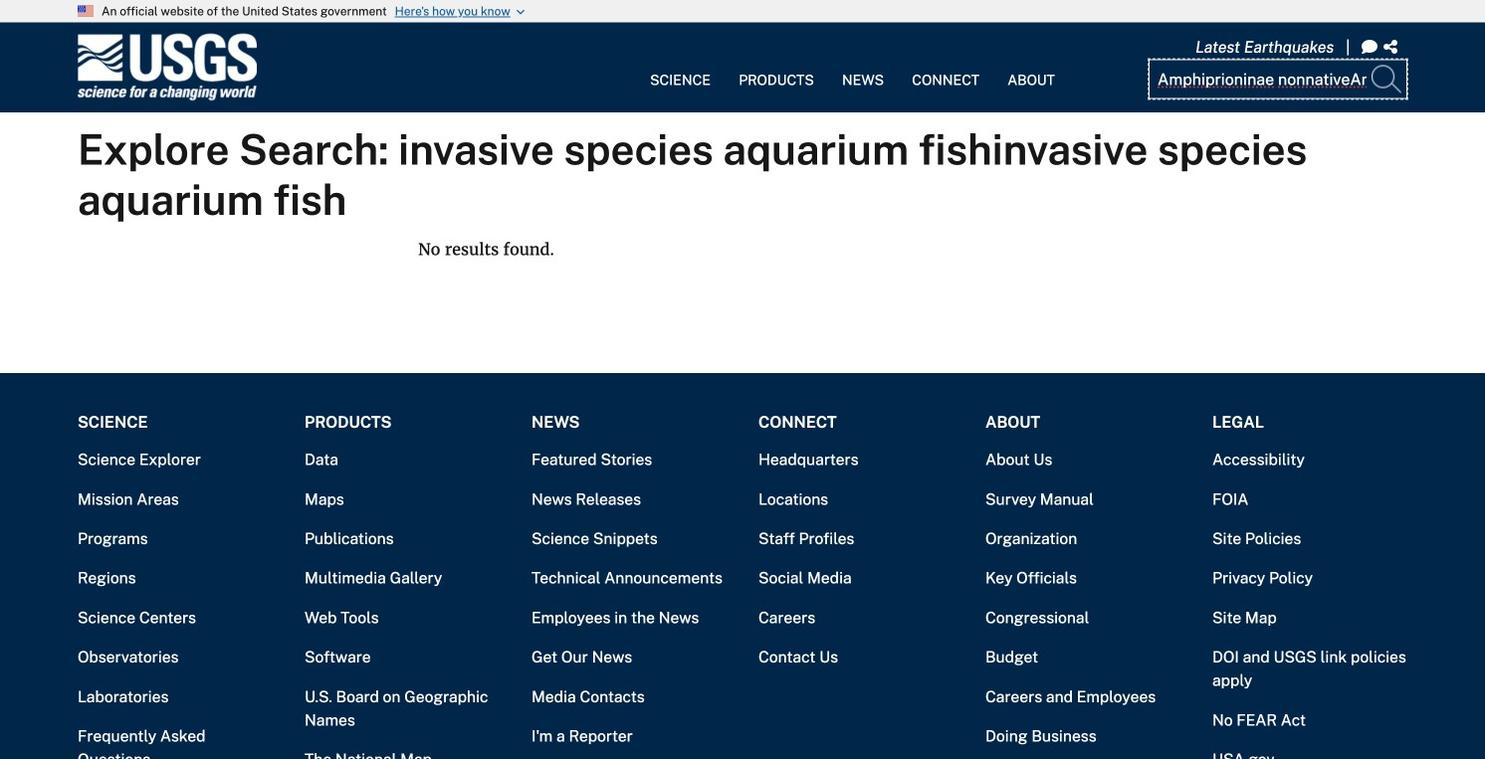 Task type: locate. For each thing, give the bounding box(es) containing it.
menu
[[636, 34, 1070, 101]]

5 menu item from the left
[[994, 34, 1070, 101]]

home image
[[78, 33, 257, 101]]

u.s. flag image
[[78, 6, 94, 17]]

menu item
[[636, 34, 725, 101], [725, 34, 828, 101], [828, 34, 898, 101], [898, 34, 994, 101], [994, 34, 1070, 101]]

Search submit
[[1368, 59, 1408, 99]]

share social media image
[[1384, 39, 1402, 55]]

1 menu item from the left
[[636, 34, 725, 101]]

footer
[[0, 334, 1486, 760]]

3 menu item from the left
[[828, 34, 898, 101]]



Task type: describe. For each thing, give the bounding box(es) containing it.
Input text field
[[1149, 59, 1408, 99]]

live webchat image
[[1362, 39, 1378, 55]]

2 menu item from the left
[[725, 34, 828, 101]]

4 menu item from the left
[[898, 34, 994, 101]]



